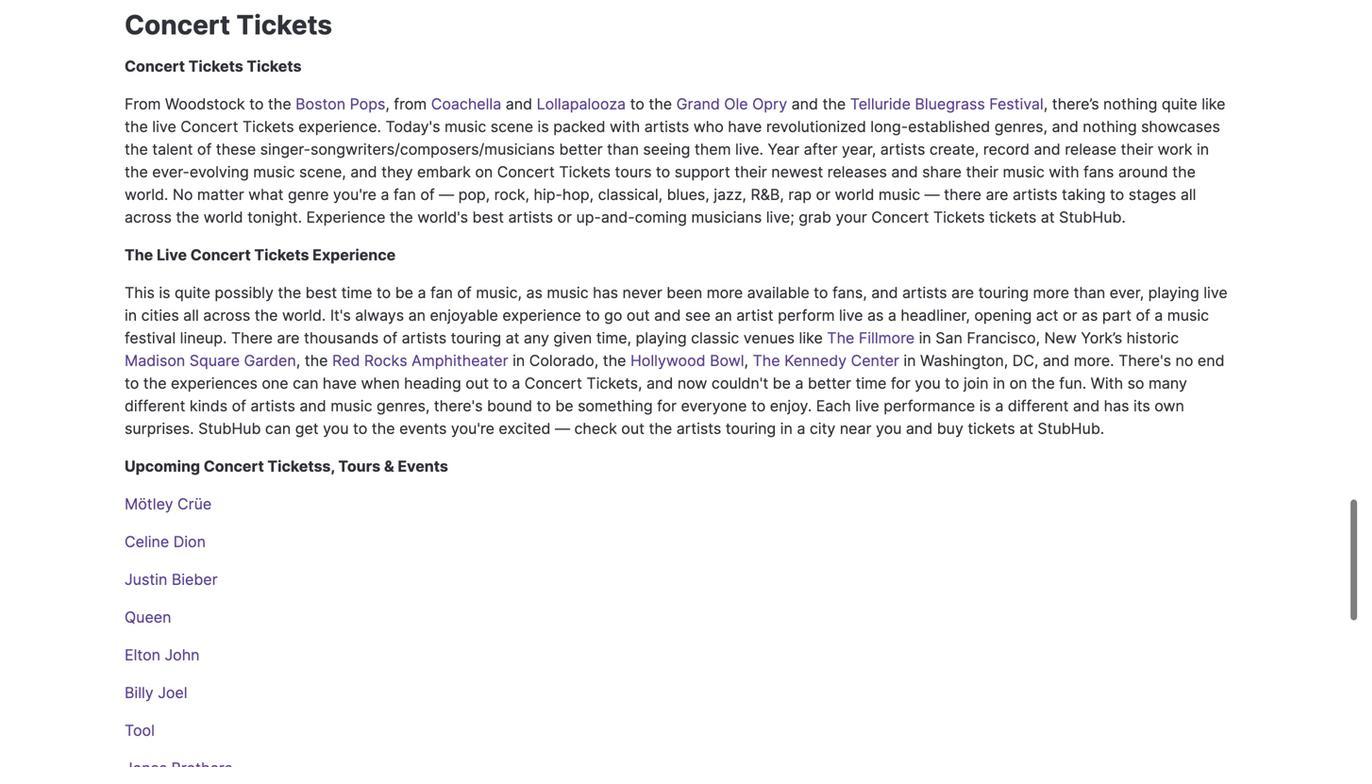 Task type: locate. For each thing, give the bounding box(es) containing it.
1 vertical spatial or
[[557, 208, 572, 227]]

than up the tours
[[607, 140, 639, 159]]

as
[[526, 284, 543, 302], [867, 306, 884, 325], [1082, 306, 1098, 325]]

2 different from the left
[[1008, 397, 1069, 415]]

0 vertical spatial the
[[125, 246, 153, 264]]

1 vertical spatial you're
[[451, 420, 494, 438]]

quite inside , there's nothing quite like the live concert tickets experience. today's music scene is packed with artists who have revolutionized long-established genres, and nothing showcases the talent of these singer-songwriters/composers/musicians better than seeing them live. year after year, artists create, record and release their work in the ever-evolving music scene, and they embark on concert tickets tours to support their newest releases and share their music with fans around the world. no matter what genre you're a fan of — pop, rock, hip-hop, classical, blues, jazz, r&b, rap or world music — there are artists taking to stages all across the world tonight. experience the world's best artists or up-and-coming musicians live; grab your concert tickets tickets at stubhub.
[[1162, 95, 1197, 113]]

the kennedy center link
[[753, 352, 899, 370]]

like up showcases
[[1202, 95, 1226, 113]]

has down with
[[1104, 397, 1129, 415]]

have down red
[[323, 374, 357, 393]]

0 horizontal spatial than
[[607, 140, 639, 159]]

the down "venues"
[[753, 352, 780, 370]]

packed
[[553, 118, 605, 136]]

get
[[295, 420, 319, 438]]

revolutionized
[[766, 118, 866, 136]]

1 vertical spatial all
[[183, 306, 199, 325]]

1 horizontal spatial world.
[[282, 306, 326, 325]]

celine dion link
[[125, 533, 206, 551]]

in right work
[[1197, 140, 1209, 159]]

of up 'evolving'
[[197, 140, 212, 159]]

coachella link
[[431, 95, 501, 113]]

0 vertical spatial for
[[891, 374, 911, 393]]

world
[[835, 185, 874, 204], [204, 208, 243, 227]]

or right act
[[1063, 306, 1077, 325]]

are
[[986, 185, 1008, 204], [951, 284, 974, 302], [277, 329, 300, 347]]

the up the kennedy center link
[[827, 329, 854, 347]]

genres, inside the in washington, dc, and more. there's no end to the experiences one can have when heading out to a concert tickets, and now couldn't be a better time for you to join in on the fun. with so many different kinds of artists and music genres, there's bound to be something for everyone to enjoy. each live performance is a different and has its own surprises. stubhub can get you to the events you're excited — check out the artists touring in a city near you and buy tickets at stubhub.
[[377, 397, 430, 415]]

time up it's
[[341, 284, 372, 302]]

are up the headliner,
[[951, 284, 974, 302]]

1 horizontal spatial better
[[808, 374, 851, 393]]

0 vertical spatial with
[[610, 118, 640, 136]]

never
[[622, 284, 662, 302]]

1 horizontal spatial like
[[1202, 95, 1226, 113]]

are up garden
[[277, 329, 300, 347]]

0 horizontal spatial their
[[735, 163, 767, 181]]

fans
[[1084, 163, 1114, 181]]

1 horizontal spatial you
[[876, 420, 902, 438]]

and left they
[[350, 163, 377, 181]]

0 vertical spatial like
[[1202, 95, 1226, 113]]

best
[[472, 208, 504, 227], [305, 284, 337, 302]]

share
[[922, 163, 962, 181]]

rock,
[[494, 185, 529, 204]]

0 vertical spatial or
[[816, 185, 831, 204]]

in inside the this is quite possibly the best time to be a fan of music, as music has never been more available to fans, and artists are touring more than ever, playing live in cities all across the world. it's always an enjoyable experience to go out and see an artist perform live as a headliner, opening act or as part of a music festival lineup. there are thousands of artists touring at any given time, playing classic venues like
[[125, 306, 137, 325]]

all inside , there's nothing quite like the live concert tickets experience. today's music scene is packed with artists who have revolutionized long-established genres, and nothing showcases the talent of these singer-songwriters/composers/musicians better than seeing them live. year after year, artists create, record and release their work in the ever-evolving music scene, and they embark on concert tickets tours to support their newest releases and share their music with fans around the world. no matter what genre you're a fan of — pop, rock, hip-hop, classical, blues, jazz, r&b, rap or world music — there are artists taking to stages all across the world tonight. experience the world's best artists or up-and-coming musicians live; grab your concert tickets tickets at stubhub.
[[1181, 185, 1196, 204]]

a down they
[[381, 185, 389, 204]]

genres, down festival on the right of page
[[995, 118, 1048, 136]]

playing right ever,
[[1148, 284, 1199, 302]]

of up the world's
[[420, 185, 435, 204]]

be inside the this is quite possibly the best time to be a fan of music, as music has never been more available to fans, and artists are touring more than ever, playing live in cities all across the world. it's always an enjoyable experience to go out and see an artist perform live as a headliner, opening act or as part of a music festival lineup. there are thousands of artists touring at any given time, playing classic venues like
[[395, 284, 413, 302]]

0 horizontal spatial better
[[559, 140, 603, 159]]

in down the enjoy.
[[780, 420, 793, 438]]

to down madison
[[125, 374, 139, 393]]

better
[[559, 140, 603, 159], [808, 374, 851, 393]]

better inside , there's nothing quite like the live concert tickets experience. today's music scene is packed with artists who have revolutionized long-established genres, and nothing showcases the talent of these singer-songwriters/composers/musicians better than seeing them live. year after year, artists create, record and release their work in the ever-evolving music scene, and they embark on concert tickets tours to support their newest releases and share their music with fans around the world. no matter what genre you're a fan of — pop, rock, hip-hop, classical, blues, jazz, r&b, rap or world music — there are artists taking to stages all across the world tonight. experience the world's best artists or up-and-coming musicians live; grab your concert tickets tickets at stubhub.
[[559, 140, 603, 159]]

support
[[675, 163, 730, 181]]

on down dc,
[[1010, 374, 1027, 393]]

different up 'surprises.'
[[125, 397, 185, 415]]

its
[[1134, 397, 1150, 415]]

at inside , there's nothing quite like the live concert tickets experience. today's music scene is packed with artists who have revolutionized long-established genres, and nothing showcases the talent of these singer-songwriters/composers/musicians better than seeing them live. year after year, artists create, record and release their work in the ever-evolving music scene, and they embark on concert tickets tours to support their newest releases and share their music with fans around the world. no matter what genre you're a fan of — pop, rock, hip-hop, classical, blues, jazz, r&b, rap or world music — there are artists taking to stages all across the world tonight. experience the world's best artists or up-and-coming musicians live; grab your concert tickets tickets at stubhub.
[[1041, 208, 1055, 227]]

1 horizontal spatial you're
[[451, 420, 494, 438]]

celine
[[125, 533, 169, 551]]

2 horizontal spatial are
[[986, 185, 1008, 204]]

1 horizontal spatial across
[[203, 306, 250, 325]]

1 horizontal spatial the
[[753, 352, 780, 370]]

have inside the in washington, dc, and more. there's no end to the experiences one can have when heading out to a concert tickets, and now couldn't be a better time for you to join in on the fun. with so many different kinds of artists and music genres, there's bound to be something for everyone to enjoy. each live performance is a different and has its own surprises. stubhub can get you to the events you're excited — check out the artists touring in a city near you and buy tickets at stubhub.
[[323, 374, 357, 393]]

than
[[607, 140, 639, 159], [1074, 284, 1106, 302]]

on inside , there's nothing quite like the live concert tickets experience. today's music scene is packed with artists who have revolutionized long-established genres, and nothing showcases the talent of these singer-songwriters/composers/musicians better than seeing them live. year after year, artists create, record and release their work in the ever-evolving music scene, and they embark on concert tickets tours to support their newest releases and share their music with fans around the world. no matter what genre you're a fan of — pop, rock, hip-hop, classical, blues, jazz, r&b, rap or world music — there are artists taking to stages all across the world tonight. experience the world's best artists or up-and-coming musicians live; grab your concert tickets tickets at stubhub.
[[475, 163, 493, 181]]

embark
[[417, 163, 471, 181]]

be up always
[[395, 284, 413, 302]]

seeing
[[643, 140, 690, 159]]

an up classic
[[715, 306, 732, 325]]

all right stages
[[1181, 185, 1196, 204]]

tickets inside the in washington, dc, and more. there's no end to the experiences one can have when heading out to a concert tickets, and now couldn't be a better time for you to join in on the fun. with so many different kinds of artists and music genres, there's bound to be something for everyone to enjoy. each live performance is a different and has its own surprises. stubhub can get you to the events you're excited — check out the artists touring in a city near you and buy tickets at stubhub.
[[968, 420, 1015, 438]]

ever,
[[1110, 284, 1144, 302]]

their down live.
[[735, 163, 767, 181]]

be up the enjoy.
[[773, 374, 791, 393]]

the down something
[[649, 420, 672, 438]]

2 horizontal spatial is
[[979, 397, 991, 415]]

their up around
[[1121, 140, 1153, 159]]

stubhub. inside , there's nothing quite like the live concert tickets experience. today's music scene is packed with artists who have revolutionized long-established genres, and nothing showcases the talent of these singer-songwriters/composers/musicians better than seeing them live. year after year, artists create, record and release their work in the ever-evolving music scene, and they embark on concert tickets tours to support their newest releases and share their music with fans around the world. no matter what genre you're a fan of — pop, rock, hip-hop, classical, blues, jazz, r&b, rap or world music — there are artists taking to stages all across the world tonight. experience the world's best artists or up-and-coming musicians live; grab your concert tickets tickets at stubhub.
[[1059, 208, 1126, 227]]

0 vertical spatial you're
[[333, 185, 376, 204]]

0 horizontal spatial an
[[408, 306, 426, 325]]

elton john
[[125, 646, 200, 664]]

0 horizontal spatial time
[[341, 284, 372, 302]]

world. left it's
[[282, 306, 326, 325]]

is inside the in washington, dc, and more. there's no end to the experiences one can have when heading out to a concert tickets, and now couldn't be a better time for you to join in on the fun. with so many different kinds of artists and music genres, there's bound to be something for everyone to enjoy. each live performance is a different and has its own surprises. stubhub can get you to the events you're excited — check out the artists touring in a city near you and buy tickets at stubhub.
[[979, 397, 991, 415]]

fun.
[[1059, 374, 1086, 393]]

0 horizontal spatial is
[[159, 284, 170, 302]]

in right join
[[993, 374, 1005, 393]]

more
[[707, 284, 743, 302], [1033, 284, 1069, 302]]

—
[[439, 185, 454, 204], [925, 185, 940, 204], [555, 420, 570, 438]]

crüe
[[177, 495, 212, 513]]

1 vertical spatial at
[[505, 329, 519, 347]]

2 horizontal spatial be
[[773, 374, 791, 393]]

madison square garden link
[[125, 352, 296, 370]]

0 vertical spatial better
[[559, 140, 603, 159]]

concert tickets tickets
[[125, 57, 302, 76]]

across inside , there's nothing quite like the live concert tickets experience. today's music scene is packed with artists who have revolutionized long-established genres, and nothing showcases the talent of these singer-songwriters/composers/musicians better than seeing them live. year after year, artists create, record and release their work in the ever-evolving music scene, and they embark on concert tickets tours to support their newest releases and share their music with fans around the world. no matter what genre you're a fan of — pop, rock, hip-hop, classical, blues, jazz, r&b, rap or world music — there are artists taking to stages all across the world tonight. experience the world's best artists or up-and-coming musicians live; grab your concert tickets tickets at stubhub.
[[125, 208, 172, 227]]

the fillmore in san francisco, new york's historic madison square garden , the red rocks amphitheater in colorado, the hollywood bowl , the kennedy center
[[125, 329, 1179, 370]]

it's
[[330, 306, 351, 325]]

1 vertical spatial like
[[799, 329, 823, 347]]

2 horizontal spatial you
[[915, 374, 941, 393]]

have inside , there's nothing quite like the live concert tickets experience. today's music scene is packed with artists who have revolutionized long-established genres, and nothing showcases the talent of these singer-songwriters/composers/musicians better than seeing them live. year after year, artists create, record and release their work in the ever-evolving music scene, and they embark on concert tickets tours to support their newest releases and share their music with fans around the world. no matter what genre you're a fan of — pop, rock, hip-hop, classical, blues, jazz, r&b, rap or world music — there are artists taking to stages all across the world tonight. experience the world's best artists or up-and-coming musicians live; grab your concert tickets tickets at stubhub.
[[728, 118, 762, 136]]

0 vertical spatial have
[[728, 118, 762, 136]]

is inside the this is quite possibly the best time to be a fan of music, as music has never been more available to fans, and artists are touring more than ever, playing live in cities all across the world. it's always an enjoyable experience to go out and see an artist perform live as a headliner, opening act or as part of a music festival lineup. there are thousands of artists touring at any given time, playing classic venues like
[[159, 284, 170, 302]]

hop,
[[562, 185, 594, 204]]

world.
[[125, 185, 168, 204], [282, 306, 326, 325]]

2 vertical spatial or
[[1063, 306, 1077, 325]]

long-
[[870, 118, 908, 136]]

like
[[1202, 95, 1226, 113], [799, 329, 823, 347]]

there's
[[1119, 352, 1171, 370]]

2 vertical spatial is
[[979, 397, 991, 415]]

artists up the headliner,
[[902, 284, 947, 302]]

experience inside , there's nothing quite like the live concert tickets experience. today's music scene is packed with artists who have revolutionized long-established genres, and nothing showcases the talent of these singer-songwriters/composers/musicians better than seeing them live. year after year, artists create, record and release their work in the ever-evolving music scene, and they embark on concert tickets tours to support their newest releases and share their music with fans around the world. no matter what genre you're a fan of — pop, rock, hip-hop, classical, blues, jazz, r&b, rap or world music — there are artists taking to stages all across the world tonight. experience the world's best artists or up-and-coming musicians live; grab your concert tickets tickets at stubhub.
[[306, 208, 385, 227]]

0 horizontal spatial playing
[[636, 329, 687, 347]]

0 vertical spatial playing
[[1148, 284, 1199, 302]]

to left go at the top of the page
[[585, 306, 600, 325]]

live inside the in washington, dc, and more. there's no end to the experiences one can have when heading out to a concert tickets, and now couldn't be a better time for you to join in on the fun. with so many different kinds of artists and music genres, there's bound to be something for everyone to enjoy. each live performance is a different and has its own surprises. stubhub can get you to the events you're excited — check out the artists touring in a city near you and buy tickets at stubhub.
[[855, 397, 879, 415]]

world. down the ever-
[[125, 185, 168, 204]]

0 vertical spatial world
[[835, 185, 874, 204]]

for
[[891, 374, 911, 393], [657, 397, 677, 415]]

world. inside the this is quite possibly the best time to be a fan of music, as music has never been more available to fans, and artists are touring more than ever, playing live in cities all across the world. it's always an enjoyable experience to go out and see an artist perform live as a headliner, opening act or as part of a music festival lineup. there are thousands of artists touring at any given time, playing classic venues like
[[282, 306, 326, 325]]

0 vertical spatial at
[[1041, 208, 1055, 227]]

&
[[384, 457, 394, 476]]

than inside , there's nothing quite like the live concert tickets experience. today's music scene is packed with artists who have revolutionized long-established genres, and nothing showcases the talent of these singer-songwriters/composers/musicians better than seeing them live. year after year, artists create, record and release their work in the ever-evolving music scene, and they embark on concert tickets tours to support their newest releases and share their music with fans around the world. no matter what genre you're a fan of — pop, rock, hip-hop, classical, blues, jazz, r&b, rap or world music — there are artists taking to stages all across the world tonight. experience the world's best artists or up-and-coming musicians live; grab your concert tickets tickets at stubhub.
[[607, 140, 639, 159]]

like down perform
[[799, 329, 823, 347]]

bluegrass
[[915, 95, 985, 113]]

0 horizontal spatial at
[[505, 329, 519, 347]]

1 horizontal spatial be
[[555, 397, 573, 415]]

1 vertical spatial be
[[773, 374, 791, 393]]

music up what
[[253, 163, 295, 181]]

1 horizontal spatial is
[[538, 118, 549, 136]]

has inside the in washington, dc, and more. there's no end to the experiences one can have when heading out to a concert tickets, and now couldn't be a better time for you to join in on the fun. with so many different kinds of artists and music genres, there's bound to be something for everyone to enjoy. each live performance is a different and has its own surprises. stubhub can get you to the events you're excited — check out the artists touring in a city near you and buy tickets at stubhub.
[[1104, 397, 1129, 415]]

a up the enjoy.
[[795, 374, 804, 393]]

1 horizontal spatial with
[[1049, 163, 1079, 181]]

1 vertical spatial nothing
[[1083, 118, 1137, 136]]

artists down one
[[250, 397, 295, 415]]

in inside , there's nothing quite like the live concert tickets experience. today's music scene is packed with artists who have revolutionized long-established genres, and nothing showcases the talent of these singer-songwriters/composers/musicians better than seeing them live. year after year, artists create, record and release their work in the ever-evolving music scene, and they embark on concert tickets tours to support their newest releases and share their music with fans around the world. no matter what genre you're a fan of — pop, rock, hip-hop, classical, blues, jazz, r&b, rap or world music — there are artists taking to stages all across the world tonight. experience the world's best artists or up-and-coming musicians live; grab your concert tickets tickets at stubhub.
[[1197, 140, 1209, 159]]

1 horizontal spatial touring
[[726, 420, 776, 438]]

tickets up hop,
[[559, 163, 611, 181]]

, inside , there's nothing quite like the live concert tickets experience. today's music scene is packed with artists who have revolutionized long-established genres, and nothing showcases the talent of these singer-songwriters/composers/musicians better than seeing them live. year after year, artists create, record and release their work in the ever-evolving music scene, and they embark on concert tickets tours to support their newest releases and share their music with fans around the world. no matter what genre you're a fan of — pop, rock, hip-hop, classical, blues, jazz, r&b, rap or world music — there are artists taking to stages all across the world tonight. experience the world's best artists or up-and-coming musicians live; grab your concert tickets tickets at stubhub.
[[1044, 95, 1048, 113]]

fan up the enjoyable
[[430, 284, 453, 302]]

create,
[[929, 140, 979, 159]]

more up see
[[707, 284, 743, 302]]

and down there's at top
[[1052, 118, 1079, 136]]

possibly
[[215, 284, 274, 302]]

0 vertical spatial genres,
[[995, 118, 1048, 136]]

0 horizontal spatial —
[[439, 185, 454, 204]]

ticketss,
[[267, 457, 335, 476]]

lineup.
[[180, 329, 227, 347]]

has up go at the top of the page
[[593, 284, 618, 302]]

pop,
[[458, 185, 490, 204]]

0 vertical spatial quite
[[1162, 95, 1197, 113]]

and-
[[601, 208, 635, 227]]

1 an from the left
[[408, 306, 426, 325]]

on up "pop,"
[[475, 163, 493, 181]]

1 vertical spatial has
[[1104, 397, 1129, 415]]

live
[[152, 118, 176, 136], [1204, 284, 1228, 302], [839, 306, 863, 325], [855, 397, 879, 415]]

0 horizontal spatial different
[[125, 397, 185, 415]]

after
[[804, 140, 838, 159]]

quite up showcases
[[1162, 95, 1197, 113]]

concert
[[125, 9, 230, 41], [125, 57, 185, 76], [181, 118, 238, 136], [497, 163, 555, 181], [871, 208, 929, 227], [190, 246, 251, 264], [525, 374, 582, 393], [204, 457, 264, 476]]

1 vertical spatial are
[[951, 284, 974, 302]]

stages
[[1129, 185, 1176, 204]]

2 horizontal spatial at
[[1041, 208, 1055, 227]]

a inside , there's nothing quite like the live concert tickets experience. today's music scene is packed with artists who have revolutionized long-established genres, and nothing showcases the talent of these singer-songwriters/composers/musicians better than seeing them live. year after year, artists create, record and release their work in the ever-evolving music scene, and they embark on concert tickets tours to support their newest releases and share their music with fans around the world. no matter what genre you're a fan of — pop, rock, hip-hop, classical, blues, jazz, r&b, rap or world music — there are artists taking to stages all across the world tonight. experience the world's best artists or up-and-coming musicians live; grab your concert tickets tickets at stubhub.
[[381, 185, 389, 204]]

1 vertical spatial world.
[[282, 306, 326, 325]]

at inside the this is quite possibly the best time to be a fan of music, as music has never been more available to fans, and artists are touring more than ever, playing live in cities all across the world. it's always an enjoyable experience to go out and see an artist perform live as a headliner, opening act or as part of a music festival lineup. there are thousands of artists touring at any given time, playing classic venues like
[[505, 329, 519, 347]]

with right packed
[[610, 118, 640, 136]]

for down hollywood
[[657, 397, 677, 415]]

artists left taking
[[1013, 185, 1058, 204]]

you're down there's
[[451, 420, 494, 438]]

tickets
[[989, 208, 1037, 227], [968, 420, 1015, 438]]

the up tickets,
[[603, 352, 626, 370]]

1 horizontal spatial playing
[[1148, 284, 1199, 302]]

0 horizontal spatial or
[[557, 208, 572, 227]]

a
[[381, 185, 389, 204], [418, 284, 426, 302], [888, 306, 897, 325], [1155, 306, 1163, 325], [512, 374, 520, 393], [795, 374, 804, 393], [995, 397, 1004, 415], [797, 420, 805, 438]]

1 horizontal spatial fan
[[430, 284, 453, 302]]

songwriters/composers/musicians
[[310, 140, 555, 159]]

telluride bluegrass festival link
[[850, 95, 1044, 113]]

boston
[[296, 95, 346, 113]]

— down embark
[[439, 185, 454, 204]]

0 vertical spatial on
[[475, 163, 493, 181]]

0 vertical spatial fan
[[393, 185, 416, 204]]

live
[[157, 246, 187, 264]]

touring down the enjoyable
[[451, 329, 501, 347]]

like inside , there's nothing quite like the live concert tickets experience. today's music scene is packed with artists who have revolutionized long-established genres, and nothing showcases the talent of these singer-songwriters/composers/musicians better than seeing them live. year after year, artists create, record and release their work in the ever-evolving music scene, and they embark on concert tickets tours to support their newest releases and share their music with fans around the world. no matter what genre you're a fan of — pop, rock, hip-hop, classical, blues, jazz, r&b, rap or world music — there are artists taking to stages all across the world tonight. experience the world's best artists or up-and-coming musicians live; grab your concert tickets tickets at stubhub.
[[1202, 95, 1226, 113]]

1 horizontal spatial an
[[715, 306, 732, 325]]

to up tours
[[353, 420, 367, 438]]

genres,
[[995, 118, 1048, 136], [377, 397, 430, 415]]

1 vertical spatial stubhub.
[[1038, 420, 1104, 438]]

nothing up release
[[1083, 118, 1137, 136]]

better down packed
[[559, 140, 603, 159]]

2 horizontal spatial the
[[827, 329, 854, 347]]

1 vertical spatial is
[[159, 284, 170, 302]]

billy
[[125, 684, 154, 702]]

0 horizontal spatial best
[[305, 284, 337, 302]]

live.
[[735, 140, 763, 159]]

live up talent
[[152, 118, 176, 136]]

the down from
[[125, 118, 148, 136]]

experiences
[[171, 374, 258, 393]]

touring down everyone
[[726, 420, 776, 438]]

1 different from the left
[[125, 397, 185, 415]]

you're
[[333, 185, 376, 204], [451, 420, 494, 438]]

1 vertical spatial quite
[[175, 284, 210, 302]]

york's
[[1081, 329, 1122, 347]]

colorado,
[[529, 352, 599, 370]]

1 vertical spatial for
[[657, 397, 677, 415]]

jazz,
[[714, 185, 746, 204]]

out
[[627, 306, 650, 325], [466, 374, 489, 393], [621, 420, 645, 438]]

0 horizontal spatial for
[[657, 397, 677, 415]]

nothing right there's at top
[[1103, 95, 1157, 113]]

out inside the this is quite possibly the best time to be a fan of music, as music has never been more available to fans, and artists are touring more than ever, playing live in cities all across the world. it's always an enjoyable experience to go out and see an artist perform live as a headliner, opening act or as part of a music festival lineup. there are thousands of artists touring at any given time, playing classic venues like
[[627, 306, 650, 325]]

0 horizontal spatial world
[[204, 208, 243, 227]]

near
[[840, 420, 872, 438]]

1 vertical spatial can
[[265, 420, 291, 438]]

there's
[[1052, 95, 1099, 113]]

0 vertical spatial be
[[395, 284, 413, 302]]

better down the kennedy center link
[[808, 374, 851, 393]]

0 vertical spatial has
[[593, 284, 618, 302]]

0 vertical spatial best
[[472, 208, 504, 227]]

0 vertical spatial than
[[607, 140, 639, 159]]

0 vertical spatial out
[[627, 306, 650, 325]]

live down fans, at the top of page
[[839, 306, 863, 325]]

have up live.
[[728, 118, 762, 136]]

dc,
[[1013, 352, 1039, 370]]

0 vertical spatial tickets
[[989, 208, 1037, 227]]

grand
[[676, 95, 720, 113]]

1 vertical spatial playing
[[636, 329, 687, 347]]

tickets inside , there's nothing quite like the live concert tickets experience. today's music scene is packed with artists who have revolutionized long-established genres, and nothing showcases the talent of these singer-songwriters/composers/musicians better than seeing them live. year after year, artists create, record and release their work in the ever-evolving music scene, and they embark on concert tickets tours to support their newest releases and share their music with fans around the world. no matter what genre you're a fan of — pop, rock, hip-hop, classical, blues, jazz, r&b, rap or world music — there are artists taking to stages all across the world tonight. experience the world's best artists or up-and-coming musicians live; grab your concert tickets tickets at stubhub.
[[989, 208, 1037, 227]]

stubhub. inside the in washington, dc, and more. there's no end to the experiences one can have when heading out to a concert tickets, and now couldn't be a better time for you to join in on the fun. with so many different kinds of artists and music genres, there's bound to be something for everyone to enjoy. each live performance is a different and has its own surprises. stubhub can get you to the events you're excited — check out the artists touring in a city near you and buy tickets at stubhub.
[[1038, 420, 1104, 438]]

0 horizontal spatial on
[[475, 163, 493, 181]]

the fillmore link
[[827, 329, 915, 347]]

available
[[747, 284, 810, 302]]

in down this
[[125, 306, 137, 325]]

music,
[[476, 284, 522, 302]]

fan inside , there's nothing quite like the live concert tickets experience. today's music scene is packed with artists who have revolutionized long-established genres, and nothing showcases the talent of these singer-songwriters/composers/musicians better than seeing them live. year after year, artists create, record and release their work in the ever-evolving music scene, and they embark on concert tickets tours to support their newest releases and share their music with fans around the world. no matter what genre you're a fan of — pop, rock, hip-hop, classical, blues, jazz, r&b, rap or world music — there are artists taking to stages all across the world tonight. experience the world's best artists or up-and-coming musicians live; grab your concert tickets tickets at stubhub.
[[393, 185, 416, 204]]

music up experience
[[547, 284, 589, 302]]

their up there
[[966, 163, 999, 181]]

0 horizontal spatial are
[[277, 329, 300, 347]]

new
[[1044, 329, 1077, 347]]

0 horizontal spatial you're
[[333, 185, 376, 204]]

classical,
[[598, 185, 663, 204]]

you right near
[[876, 420, 902, 438]]

2 horizontal spatial as
[[1082, 306, 1098, 325]]

,
[[385, 95, 390, 113], [1044, 95, 1048, 113], [296, 352, 300, 370], [744, 352, 748, 370]]

1 vertical spatial tickets
[[968, 420, 1015, 438]]

artists
[[644, 118, 689, 136], [880, 140, 925, 159], [1013, 185, 1058, 204], [508, 208, 553, 227], [902, 284, 947, 302], [402, 329, 447, 347], [250, 397, 295, 415], [676, 420, 721, 438]]

1 vertical spatial time
[[856, 374, 887, 393]]

1 horizontal spatial on
[[1010, 374, 1027, 393]]

1 horizontal spatial have
[[728, 118, 762, 136]]

0 horizontal spatial the
[[125, 246, 153, 264]]

to up 'these'
[[249, 95, 264, 113]]

1 vertical spatial across
[[203, 306, 250, 325]]

live up near
[[855, 397, 879, 415]]

2 vertical spatial at
[[1019, 420, 1033, 438]]

fan inside the this is quite possibly the best time to be a fan of music, as music has never been more available to fans, and artists are touring more than ever, playing live in cities all across the world. it's always an enjoyable experience to go out and see an artist perform live as a headliner, opening act or as part of a music festival lineup. there are thousands of artists touring at any given time, playing classic venues like
[[430, 284, 453, 302]]

fan
[[393, 185, 416, 204], [430, 284, 453, 302]]

celine dion
[[125, 533, 206, 551]]

at inside the in washington, dc, and more. there's no end to the experiences one can have when heading out to a concert tickets, and now couldn't be a better time for you to join in on the fun. with so many different kinds of artists and music genres, there's bound to be something for everyone to enjoy. each live performance is a different and has its own surprises. stubhub can get you to the events you're excited — check out the artists touring in a city near you and buy tickets at stubhub.
[[1019, 420, 1033, 438]]

0 horizontal spatial have
[[323, 374, 357, 393]]

different down fun.
[[1008, 397, 1069, 415]]

1 vertical spatial genres,
[[377, 397, 430, 415]]

experience up it's
[[313, 246, 396, 264]]

can right one
[[293, 374, 318, 393]]

0 horizontal spatial you
[[323, 420, 349, 438]]

0 vertical spatial across
[[125, 208, 172, 227]]

r&b,
[[751, 185, 784, 204]]

1 horizontal spatial has
[[1104, 397, 1129, 415]]

are inside , there's nothing quite like the live concert tickets experience. today's music scene is packed with artists who have revolutionized long-established genres, and nothing showcases the talent of these singer-songwriters/composers/musicians better than seeing them live. year after year, artists create, record and release their work in the ever-evolving music scene, and they embark on concert tickets tours to support their newest releases and share their music with fans around the world. no matter what genre you're a fan of — pop, rock, hip-hop, classical, blues, jazz, r&b, rap or world music — there are artists taking to stages all across the world tonight. experience the world's best artists or up-and-coming musicians live; grab your concert tickets tickets at stubhub.
[[986, 185, 1008, 204]]

0 vertical spatial is
[[538, 118, 549, 136]]

world. inside , there's nothing quite like the live concert tickets experience. today's music scene is packed with artists who have revolutionized long-established genres, and nothing showcases the talent of these singer-songwriters/composers/musicians better than seeing them live. year after year, artists create, record and release their work in the ever-evolving music scene, and they embark on concert tickets tours to support their newest releases and share their music with fans around the world. no matter what genre you're a fan of — pop, rock, hip-hop, classical, blues, jazz, r&b, rap or world music — there are artists taking to stages all across the world tonight. experience the world's best artists or up-and-coming musicians live; grab your concert tickets tickets at stubhub.
[[125, 185, 168, 204]]

1 horizontal spatial different
[[1008, 397, 1069, 415]]

0 horizontal spatial has
[[593, 284, 618, 302]]

and
[[506, 95, 532, 113], [792, 95, 818, 113], [1052, 118, 1079, 136], [1034, 140, 1061, 159], [350, 163, 377, 181], [891, 163, 918, 181], [871, 284, 898, 302], [654, 306, 681, 325], [1043, 352, 1070, 370], [647, 374, 673, 393], [300, 397, 326, 415], [1073, 397, 1100, 415], [906, 420, 933, 438]]

something
[[578, 397, 653, 415]]

the down madison
[[143, 374, 167, 393]]

best down "pop,"
[[472, 208, 504, 227]]

matter
[[197, 185, 244, 204]]

or inside the this is quite possibly the best time to be a fan of music, as music has never been more available to fans, and artists are touring more than ever, playing live in cities all across the world. it's always an enjoyable experience to go out and see an artist perform live as a headliner, opening act or as part of a music festival lineup. there are thousands of artists touring at any given time, playing classic venues like
[[1063, 306, 1077, 325]]



Task type: describe. For each thing, give the bounding box(es) containing it.
in down fillmore
[[904, 352, 916, 370]]

surprises.
[[125, 420, 194, 438]]

year
[[768, 140, 800, 159]]

1 horizontal spatial world
[[835, 185, 874, 204]]

to down the couldn't
[[751, 397, 766, 415]]

this
[[125, 284, 155, 302]]

red rocks amphitheater link
[[332, 352, 508, 370]]

0 horizontal spatial with
[[610, 118, 640, 136]]

woodstock
[[165, 95, 245, 113]]

music inside the in washington, dc, and more. there's no end to the experiences one can have when heading out to a concert tickets, and now couldn't be a better time for you to join in on the fun. with so many different kinds of artists and music genres, there's bound to be something for everyone to enjoy. each live performance is a different and has its own surprises. stubhub can get you to the events you're excited — check out the artists touring in a city near you and buy tickets at stubhub.
[[331, 397, 372, 415]]

1 more from the left
[[707, 284, 743, 302]]

elton john link
[[125, 646, 200, 664]]

the left the world's
[[390, 208, 413, 227]]

2 vertical spatial out
[[621, 420, 645, 438]]

live inside , there's nothing quite like the live concert tickets experience. today's music scene is packed with artists who have revolutionized long-established genres, and nothing showcases the talent of these singer-songwriters/composers/musicians better than seeing them live. year after year, artists create, record and release their work in the ever-evolving music scene, and they embark on concert tickets tours to support their newest releases and share their music with fans around the world. no matter what genre you're a fan of — pop, rock, hip-hop, classical, blues, jazz, r&b, rap or world music — there are artists taking to stages all across the world tonight. experience the world's best artists or up-and-coming musicians live; grab your concert tickets tickets at stubhub.
[[152, 118, 176, 136]]

music up historic
[[1167, 306, 1209, 325]]

cities
[[141, 306, 179, 325]]

taking
[[1062, 185, 1106, 204]]

concert right your
[[871, 208, 929, 227]]

elton
[[125, 646, 160, 664]]

blues,
[[667, 185, 710, 204]]

tickets up boston
[[247, 57, 302, 76]]

in down any
[[513, 352, 525, 370]]

opening
[[974, 306, 1032, 325]]

up-
[[576, 208, 601, 227]]

the right possibly
[[278, 284, 301, 302]]

, up the couldn't
[[744, 352, 748, 370]]

coachella
[[431, 95, 501, 113]]

artists up red rocks amphitheater link
[[402, 329, 447, 347]]

concert up possibly
[[190, 246, 251, 264]]

so
[[1127, 374, 1144, 393]]

the down "no"
[[176, 208, 199, 227]]

live;
[[766, 208, 794, 227]]

record
[[983, 140, 1030, 159]]

and up scene
[[506, 95, 532, 113]]

events
[[398, 457, 448, 476]]

2 horizontal spatial their
[[1121, 140, 1153, 159]]

square
[[189, 352, 240, 370]]

across inside the this is quite possibly the best time to be a fan of music, as music has never been more available to fans, and artists are touring more than ever, playing live in cities all across the world. it's always an enjoyable experience to go out and see an artist perform live as a headliner, opening act or as part of a music festival lineup. there are thousands of artists touring at any given time, playing classic venues like
[[203, 306, 250, 325]]

them
[[695, 140, 731, 159]]

artists down everyone
[[676, 420, 721, 438]]

tickets,
[[586, 374, 642, 393]]

tickets up singer-
[[242, 118, 294, 136]]

a up fillmore
[[888, 306, 897, 325]]

pops
[[350, 95, 385, 113]]

experience
[[502, 306, 581, 325]]

2 an from the left
[[715, 306, 732, 325]]

the left red
[[305, 352, 328, 370]]

around
[[1118, 163, 1168, 181]]

, left from
[[385, 95, 390, 113]]

hollywood bowl link
[[630, 352, 744, 370]]

live up end
[[1204, 284, 1228, 302]]

and down the performance
[[906, 420, 933, 438]]

kinds
[[190, 397, 228, 415]]

evolving
[[190, 163, 249, 181]]

0 vertical spatial touring
[[978, 284, 1029, 302]]

from woodstock to the boston pops , from coachella and lollapalooza to the grand ole opry and the telluride bluegrass festival
[[125, 95, 1044, 113]]

on inside the in washington, dc, and more. there's no end to the experiences one can have when heading out to a concert tickets, and now couldn't be a better time for you to join in on the fun. with so many different kinds of artists and music genres, there's bound to be something for everyone to enjoy. each live performance is a different and has its own surprises. stubhub can get you to the events you're excited — check out the artists touring in a city near you and buy tickets at stubhub.
[[1010, 374, 1027, 393]]

and down been
[[654, 306, 681, 325]]

2 horizontal spatial —
[[925, 185, 940, 204]]

enjoyable
[[430, 306, 498, 325]]

touring inside the in washington, dc, and more. there's no end to the experiences one can have when heading out to a concert tickets, and now couldn't be a better time for you to join in on the fun. with so many different kinds of artists and music genres, there's bound to be something for everyone to enjoy. each live performance is a different and has its own surprises. stubhub can get you to the events you're excited — check out the artists touring in a city near you and buy tickets at stubhub.
[[726, 420, 776, 438]]

bieber
[[172, 571, 218, 589]]

events
[[399, 420, 447, 438]]

ever-
[[152, 163, 190, 181]]

best inside the this is quite possibly the best time to be a fan of music, as music has never been more available to fans, and artists are touring more than ever, playing live in cities all across the world. it's always an enjoyable experience to go out and see an artist perform live as a headliner, opening act or as part of a music festival lineup. there are thousands of artists touring at any given time, playing classic venues like
[[305, 284, 337, 302]]

music down releases
[[879, 185, 920, 204]]

to up bound
[[493, 374, 508, 393]]

more.
[[1074, 352, 1114, 370]]

madison
[[125, 352, 185, 370]]

hip-
[[534, 185, 562, 204]]

grand ole opry link
[[676, 95, 787, 113]]

releases
[[827, 163, 887, 181]]

and up get
[[300, 397, 326, 415]]

and up the revolutionized
[[792, 95, 818, 113]]

2 vertical spatial the
[[753, 352, 780, 370]]

festival
[[989, 95, 1044, 113]]

time inside the in washington, dc, and more. there's no end to the experiences one can have when heading out to a concert tickets, and now couldn't be a better time for you to join in on the fun. with so many different kinds of artists and music genres, there's bound to be something for everyone to enjoy. each live performance is a different and has its own surprises. stubhub can get you to the events you're excited — check out the artists touring in a city near you and buy tickets at stubhub.
[[856, 374, 887, 393]]

music down coachella link
[[444, 118, 486, 136]]

there
[[944, 185, 982, 204]]

couldn't
[[712, 374, 768, 393]]

music down record
[[1003, 163, 1045, 181]]

the for fillmore
[[827, 329, 854, 347]]

is inside , there's nothing quite like the live concert tickets experience. today's music scene is packed with artists who have revolutionized long-established genres, and nothing showcases the talent of these singer-songwriters/composers/musicians better than seeing them live. year after year, artists create, record and release their work in the ever-evolving music scene, and they embark on concert tickets tours to support their newest releases and share their music with fans around the world. no matter what genre you're a fan of — pop, rock, hip-hop, classical, blues, jazz, r&b, rap or world music — there are artists taking to stages all across the world tonight. experience the world's best artists or up-and-coming musicians live; grab your concert tickets tickets at stubhub.
[[538, 118, 549, 136]]

in washington, dc, and more. there's no end to the experiences one can have when heading out to a concert tickets, and now couldn't be a better time for you to join in on the fun. with so many different kinds of artists and music genres, there's bound to be something for everyone to enjoy. each live performance is a different and has its own surprises. stubhub can get you to the events you're excited — check out the artists touring in a city near you and buy tickets at stubhub.
[[125, 352, 1225, 438]]

to up seeing
[[630, 95, 644, 113]]

established
[[908, 118, 990, 136]]

perform
[[778, 306, 835, 325]]

the down work
[[1172, 163, 1196, 181]]

the left the ever-
[[125, 163, 148, 181]]

in left san
[[919, 329, 931, 347]]

the left grand
[[649, 95, 672, 113]]

0 horizontal spatial can
[[265, 420, 291, 438]]

talent
[[152, 140, 193, 159]]

and down hollywood
[[647, 374, 673, 393]]

telluride
[[850, 95, 911, 113]]

and down fun.
[[1073, 397, 1100, 415]]

0 horizontal spatial as
[[526, 284, 543, 302]]

fans,
[[832, 284, 867, 302]]

classic
[[691, 329, 739, 347]]

venues
[[744, 329, 795, 347]]

0 vertical spatial nothing
[[1103, 95, 1157, 113]]

one
[[262, 374, 288, 393]]

of up the enjoyable
[[457, 284, 472, 302]]

when
[[361, 374, 400, 393]]

to down fans
[[1110, 185, 1124, 204]]

concert down woodstock
[[181, 118, 238, 136]]

headliner,
[[901, 306, 970, 325]]

showcases
[[1141, 118, 1220, 136]]

to up perform
[[814, 284, 828, 302]]

best inside , there's nothing quite like the live concert tickets experience. today's music scene is packed with artists who have revolutionized long-established genres, and nothing showcases the talent of these singer-songwriters/composers/musicians better than seeing them live. year after year, artists create, record and release their work in the ever-evolving music scene, and they embark on concert tickets tours to support their newest releases and share their music with fans around the world. no matter what genre you're a fan of — pop, rock, hip-hop, classical, blues, jazz, r&b, rap or world music — there are artists taking to stages all across the world tonight. experience the world's best artists or up-and-coming musicians live; grab your concert tickets tickets at stubhub.
[[472, 208, 504, 227]]

act
[[1036, 306, 1058, 325]]

you're inside , there's nothing quite like the live concert tickets experience. today's music scene is packed with artists who have revolutionized long-established genres, and nothing showcases the talent of these singer-songwriters/composers/musicians better than seeing them live. year after year, artists create, record and release their work in the ever-evolving music scene, and they embark on concert tickets tours to support their newest releases and share their music with fans around the world. no matter what genre you're a fan of — pop, rock, hip-hop, classical, blues, jazz, r&b, rap or world music — there are artists taking to stages all across the world tonight. experience the world's best artists or up-and-coming musicians live; grab your concert tickets tickets at stubhub.
[[333, 185, 376, 204]]

artists down hip-
[[508, 208, 553, 227]]

a left city
[[797, 420, 805, 438]]

tickets up "concert tickets tickets"
[[236, 9, 332, 41]]

the left boston
[[268, 95, 291, 113]]

a down washington,
[[995, 397, 1004, 415]]

join
[[964, 374, 989, 393]]

1 vertical spatial world
[[204, 208, 243, 227]]

0 vertical spatial can
[[293, 374, 318, 393]]

concert inside the in washington, dc, and more. there's no end to the experiences one can have when heading out to a concert tickets, and now couldn't be a better time for you to join in on the fun. with so many different kinds of artists and music genres, there's bound to be something for everyone to enjoy. each live performance is a different and has its own surprises. stubhub can get you to the events you're excited — check out the artists touring in a city near you and buy tickets at stubhub.
[[525, 374, 582, 393]]

your
[[836, 208, 867, 227]]

lollapalooza
[[537, 95, 626, 113]]

tickets down there
[[933, 208, 985, 227]]

billy joel link
[[125, 684, 187, 702]]

the up the revolutionized
[[822, 95, 846, 113]]

tickets down the tonight. on the left of the page
[[254, 246, 309, 264]]

1 horizontal spatial or
[[816, 185, 831, 204]]

the up &
[[372, 420, 395, 438]]

upcoming
[[125, 457, 200, 476]]

2 vertical spatial be
[[555, 397, 573, 415]]

of up the rocks
[[383, 329, 397, 347]]

artists up seeing
[[644, 118, 689, 136]]

to left join
[[945, 374, 959, 393]]

fillmore
[[859, 329, 915, 347]]

of up historic
[[1136, 306, 1150, 325]]

artists down 'long-'
[[880, 140, 925, 159]]

, left red
[[296, 352, 300, 370]]

experience.
[[298, 118, 381, 136]]

the up there
[[255, 306, 278, 325]]

upcoming concert ticketss, tours & events
[[125, 457, 448, 476]]

tours
[[615, 163, 652, 181]]

and right record
[[1034, 140, 1061, 159]]

bound
[[487, 397, 532, 415]]

a up red rocks amphitheater link
[[418, 284, 426, 302]]

no
[[173, 185, 193, 204]]

concert up rock,
[[497, 163, 555, 181]]

and left share
[[891, 163, 918, 181]]

tickets up woodstock
[[188, 57, 243, 76]]

1 vertical spatial experience
[[313, 246, 396, 264]]

joel
[[158, 684, 187, 702]]

concert down stubhub on the left of page
[[204, 457, 264, 476]]

concert up "concert tickets tickets"
[[125, 9, 230, 41]]

to up always
[[377, 284, 391, 302]]

been
[[667, 284, 702, 302]]

scene,
[[299, 163, 346, 181]]

a up bound
[[512, 374, 520, 393]]

mötley
[[125, 495, 173, 513]]

genres, inside , there's nothing quite like the live concert tickets experience. today's music scene is packed with artists who have revolutionized long-established genres, and nothing showcases the talent of these singer-songwriters/composers/musicians better than seeing them live. year after year, artists create, record and release their work in the ever-evolving music scene, and they embark on concert tickets tours to support their newest releases and share their music with fans around the world. no matter what genre you're a fan of — pop, rock, hip-hop, classical, blues, jazz, r&b, rap or world music — there are artists taking to stages all across the world tonight. experience the world's best artists or up-and-coming musicians live; grab your concert tickets tickets at stubhub.
[[995, 118, 1048, 136]]

0 horizontal spatial touring
[[451, 329, 501, 347]]

2 more from the left
[[1033, 284, 1069, 302]]

given
[[553, 329, 592, 347]]

singer-
[[260, 140, 310, 159]]

and down new
[[1043, 352, 1070, 370]]

no
[[1176, 352, 1193, 370]]

and right fans, at the top of page
[[871, 284, 898, 302]]

— inside the in washington, dc, and more. there's no end to the experiences one can have when heading out to a concert tickets, and now couldn't be a better time for you to join in on the fun. with so many different kinds of artists and music genres, there's bound to be something for everyone to enjoy. each live performance is a different and has its own surprises. stubhub can get you to the events you're excited — check out the artists touring in a city near you and buy tickets at stubhub.
[[555, 420, 570, 438]]

red
[[332, 352, 360, 370]]

mötley crüe link
[[125, 495, 212, 513]]

thousands
[[304, 329, 379, 347]]

has inside the this is quite possibly the best time to be a fan of music, as music has never been more available to fans, and artists are touring more than ever, playing live in cities all across the world. it's always an enjoyable experience to go out and see an artist perform live as a headliner, opening act or as part of a music festival lineup. there are thousands of artists touring at any given time, playing classic venues like
[[593, 284, 618, 302]]

the left talent
[[125, 140, 148, 159]]

quite inside the this is quite possibly the best time to be a fan of music, as music has never been more available to fans, and artists are touring more than ever, playing live in cities all across the world. it's always an enjoyable experience to go out and see an artist perform live as a headliner, opening act or as part of a music festival lineup. there are thousands of artists touring at any given time, playing classic venues like
[[175, 284, 210, 302]]

all inside the this is quite possibly the best time to be a fan of music, as music has never been more available to fans, and artists are touring more than ever, playing live in cities all across the world. it's always an enjoyable experience to go out and see an artist perform live as a headliner, opening act or as part of a music festival lineup. there are thousands of artists touring at any given time, playing classic venues like
[[183, 306, 199, 325]]

better inside the in washington, dc, and more. there's no end to the experiences one can have when heading out to a concert tickets, and now couldn't be a better time for you to join in on the fun. with so many different kinds of artists and music genres, there's bound to be something for everyone to enjoy. each live performance is a different and has its own surprises. stubhub can get you to the events you're excited — check out the artists touring in a city near you and buy tickets at stubhub.
[[808, 374, 851, 393]]

1 horizontal spatial their
[[966, 163, 999, 181]]

coming
[[635, 208, 687, 227]]

to down seeing
[[656, 163, 670, 181]]

you're inside the in washington, dc, and more. there's no end to the experiences one can have when heading out to a concert tickets, and now couldn't be a better time for you to join in on the fun. with so many different kinds of artists and music genres, there's bound to be something for everyone to enjoy. each live performance is a different and has its own surprises. stubhub can get you to the events you're excited — check out the artists touring in a city near you and buy tickets at stubhub.
[[451, 420, 494, 438]]

like inside the this is quite possibly the best time to be a fan of music, as music has never been more available to fans, and artists are touring more than ever, playing live in cities all across the world. it's always an enjoyable experience to go out and see an artist perform live as a headliner, opening act or as part of a music festival lineup. there are thousands of artists touring at any given time, playing classic venues like
[[799, 329, 823, 347]]

world's
[[417, 208, 468, 227]]

to up excited
[[537, 397, 551, 415]]

a up historic
[[1155, 306, 1163, 325]]

1 vertical spatial out
[[466, 374, 489, 393]]

historic
[[1127, 329, 1179, 347]]

1 horizontal spatial as
[[867, 306, 884, 325]]

bowl
[[710, 352, 744, 370]]

the down dc,
[[1032, 374, 1055, 393]]

of inside the in washington, dc, and more. there's no end to the experiences one can have when heading out to a concert tickets, and now couldn't be a better time for you to join in on the fun. with so many different kinds of artists and music genres, there's bound to be something for everyone to enjoy. each live performance is a different and has its own surprises. stubhub can get you to the events you're excited — check out the artists touring in a city near you and buy tickets at stubhub.
[[232, 397, 246, 415]]

1 vertical spatial with
[[1049, 163, 1079, 181]]

time inside the this is quite possibly the best time to be a fan of music, as music has never been more available to fans, and artists are touring more than ever, playing live in cities all across the world. it's always an enjoyable experience to go out and see an artist perform live as a headliner, opening act or as part of a music festival lineup. there are thousands of artists touring at any given time, playing classic venues like
[[341, 284, 372, 302]]

part
[[1102, 306, 1132, 325]]

than inside the this is quite possibly the best time to be a fan of music, as music has never been more available to fans, and artists are touring more than ever, playing live in cities all across the world. it's always an enjoyable experience to go out and see an artist perform live as a headliner, opening act or as part of a music festival lineup. there are thousands of artists touring at any given time, playing classic venues like
[[1074, 284, 1106, 302]]

the for live
[[125, 246, 153, 264]]

concert up from
[[125, 57, 185, 76]]

lollapalooza link
[[537, 95, 626, 113]]



Task type: vqa. For each thing, say whether or not it's contained in the screenshot.
venues
yes



